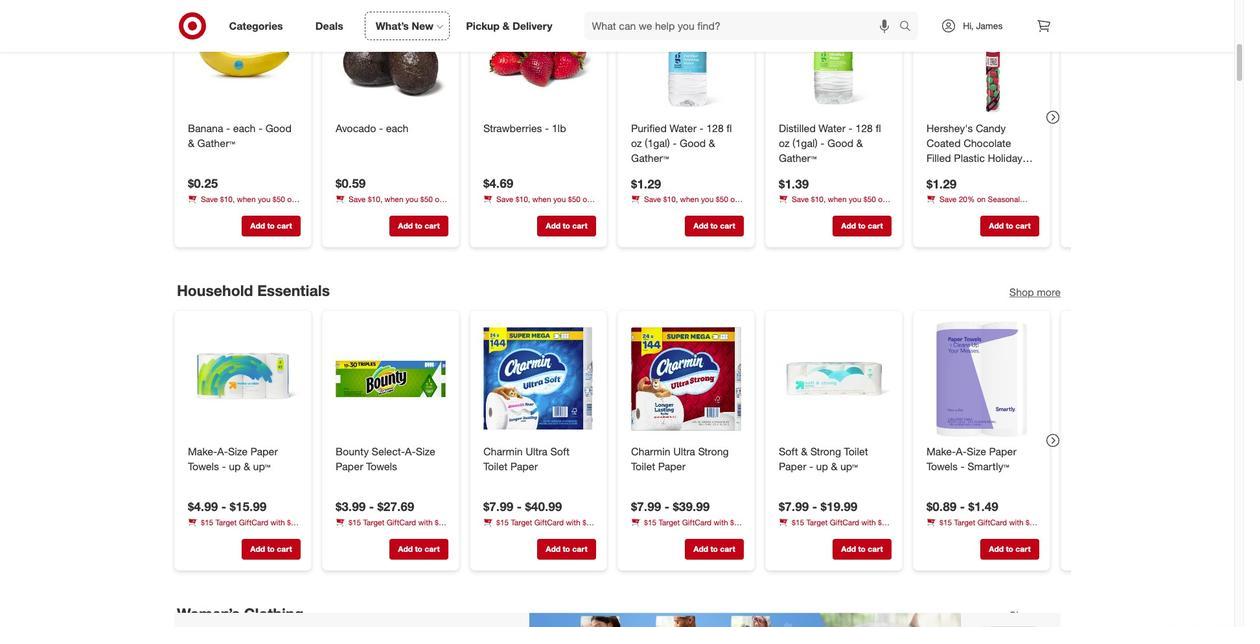 Task type: locate. For each thing, give the bounding box(es) containing it.
0 horizontal spatial size
[[228, 445, 247, 458]]

$10, for $1.29
[[663, 194, 678, 204]]

a- inside make-a-size paper towels - smartly™
[[956, 445, 967, 458]]

1 shop more from the top
[[1010, 286, 1061, 299]]

5 $10, from the left
[[811, 194, 826, 204]]

5 you from the left
[[849, 194, 861, 204]]

save $10, when you $50 on food & beverage down $1.39
[[779, 194, 887, 215]]

target for $15.99
[[215, 518, 237, 527]]

giftcard for $0.89 - $1.49
[[978, 518, 1007, 527]]

strawberries - 1lb image
[[481, 0, 596, 113], [481, 0, 596, 113]]

$50 for $0.89 - $1.49
[[1026, 518, 1038, 527]]

1 you from the left
[[258, 194, 270, 204]]

1 each from the left
[[233, 122, 255, 135]]

$15 target giftcard with $50 home care purchase button down '$1.49'
[[927, 517, 1039, 538]]

bounty select-a-size paper towels image
[[333, 321, 448, 437], [333, 321, 448, 437]]

1 128 from the left
[[706, 122, 724, 135]]

1 horizontal spatial 128
[[856, 122, 873, 135]]

up up $4.99 - $15.99
[[229, 460, 241, 473]]

1 on from the left
[[287, 194, 296, 204]]

5 on from the left
[[878, 194, 887, 204]]

4 with from the left
[[1009, 518, 1024, 527]]

up inside the "make-a-size paper towels - up & up™"
[[229, 460, 241, 473]]

save $10, when you $50 on food & beverage
[[188, 194, 296, 215], [335, 194, 444, 215], [483, 194, 591, 215], [631, 194, 739, 215], [779, 194, 887, 215]]

1 horizontal spatial $7.99
[[631, 499, 661, 514]]

1 horizontal spatial fl
[[876, 122, 881, 135]]

$40.99
[[525, 499, 562, 514]]

good inside the purified water - 128 fl oz (1gal) - good & gather™
[[680, 136, 706, 149]]

size up smartly™
[[967, 445, 986, 458]]

you for $1.29
[[701, 194, 714, 204]]

paper up $7.99 - $19.99
[[779, 460, 806, 473]]

shop more button for women's clothing
[[1010, 608, 1061, 623]]

paper up smartly™
[[989, 445, 1017, 458]]

purchase down '$1.49'
[[966, 529, 998, 538]]

up™
[[253, 460, 270, 473], [840, 460, 858, 473]]

a- for $4.99
[[217, 445, 228, 458]]

strong inside the soft & strong toilet paper - up & up™
[[810, 445, 841, 458]]

giftcard down $19.99
[[830, 518, 859, 527]]

gather™ inside banana - each - good & gather™
[[197, 136, 235, 149]]

toilet up $7.99 - $39.99
[[631, 460, 655, 473]]

water right purified
[[670, 122, 697, 135]]

oz down distilled
[[779, 136, 790, 149]]

0 horizontal spatial good
[[265, 122, 291, 135]]

5 when from the left
[[828, 194, 847, 204]]

purchase down $19.99
[[818, 529, 850, 538]]

water inside the purified water - 128 fl oz (1gal) - good & gather™
[[670, 122, 697, 135]]

save up candy
[[940, 194, 957, 204]]

6 on from the left
[[977, 194, 986, 204]]

128 for $1.29
[[706, 122, 724, 135]]

4 $15 target giftcard with $50 home care purchase from the left
[[927, 518, 1038, 538]]

$19.99
[[821, 499, 858, 514]]

1 strong from the left
[[698, 445, 729, 458]]

target down $7.99 - $39.99
[[659, 518, 680, 527]]

home down $4.99
[[188, 529, 207, 538]]

$7.99 for $7.99 - $39.99
[[631, 499, 661, 514]]

charmin ultra strong toilet paper image
[[628, 321, 744, 437], [628, 321, 744, 437]]

distilled
[[779, 122, 816, 135]]

3 $10, from the left
[[515, 194, 530, 204]]

2 fl from the left
[[876, 122, 881, 135]]

1 $15 target giftcard with $50 home care purchase button from the left
[[188, 517, 300, 538]]

up for $15.99
[[229, 460, 241, 473]]

$15 target giftcard with $50 home care purchase down '$1.49'
[[927, 518, 1038, 538]]

plastic
[[954, 151, 985, 164]]

shop more for household essentials
[[1010, 286, 1061, 299]]

purified water - 128 fl oz (1gal) - good & gather™ image
[[628, 0, 744, 113], [628, 0, 744, 113]]

$15 target giftcard with $50 home care purchase down $19.99
[[779, 518, 891, 538]]

make- up $4.99
[[188, 445, 217, 458]]

1 fl from the left
[[727, 122, 732, 135]]

beverage for $0.25
[[213, 205, 245, 215]]

make-a-size paper towels - smartly™ image
[[924, 321, 1039, 437], [924, 321, 1039, 437]]

paper inside make-a-size paper towels - smartly™
[[989, 445, 1017, 458]]

purchase for $19.99
[[818, 529, 850, 538]]

1 save from the left
[[201, 194, 218, 204]]

target down $4.99 - $15.99
[[215, 518, 237, 527]]

make- up $0.89
[[927, 445, 956, 458]]

save $10, when you $50 on food & beverage down purified water - 128 fl oz (1gal) - good & gather™ link
[[631, 194, 739, 215]]

4 home from the left
[[927, 529, 946, 538]]

save $10, when you $50 on food & beverage down $0.59
[[335, 194, 444, 215]]

$7.99
[[483, 499, 513, 514], [631, 499, 661, 514], [779, 499, 809, 514]]

& inside save 20% on seasonal candy & snacks
[[950, 206, 955, 215]]

size
[[228, 445, 247, 458], [416, 445, 435, 458], [967, 445, 986, 458]]

1 horizontal spatial (1gal)
[[793, 136, 818, 149]]

to for make-a-size paper towels - smartly™
[[1006, 544, 1014, 554]]

make-
[[188, 445, 217, 458], [927, 445, 956, 458]]

1 shop more button from the top
[[1010, 285, 1061, 300]]

2 target from the left
[[659, 518, 680, 527]]

make- inside make-a-size paper towels - smartly™
[[927, 445, 956, 458]]

(1gal) down purified
[[645, 136, 670, 149]]

add to cart button
[[241, 216, 300, 237], [389, 216, 448, 237], [537, 216, 596, 237], [685, 216, 744, 237], [833, 216, 892, 237], [980, 216, 1039, 237], [241, 539, 300, 560], [389, 539, 448, 560], [537, 539, 596, 560], [685, 539, 744, 560], [833, 539, 892, 560], [980, 539, 1039, 560]]

1 horizontal spatial soft
[[779, 445, 798, 458]]

add for strawberries - 1lb
[[546, 221, 560, 231]]

2 horizontal spatial good
[[828, 136, 854, 149]]

charmin inside charmin ultra soft toilet paper
[[483, 445, 523, 458]]

2 $15 from the left
[[644, 518, 657, 527]]

save down $1.39
[[792, 194, 809, 204]]

2 more from the top
[[1037, 609, 1061, 622]]

a- inside the "make-a-size paper towels - up & up™"
[[217, 445, 228, 458]]

giftcard down the $15.99
[[239, 518, 268, 527]]

128
[[706, 122, 724, 135], [856, 122, 873, 135]]

make-a-size paper towels - smartly™ link
[[927, 445, 1037, 474]]

beverage for $1.39
[[804, 206, 836, 215]]

2 (1gal) from the left
[[793, 136, 818, 149]]

paper inside bounty select-a-size paper towels
[[335, 460, 363, 473]]

0 horizontal spatial water
[[670, 122, 697, 135]]

0 horizontal spatial 128
[[706, 122, 724, 135]]

purchase for $1.49
[[966, 529, 998, 538]]

2 $15 target giftcard with $50 home care purchase from the left
[[631, 518, 743, 538]]

a- up $27.69
[[405, 445, 416, 458]]

2 make- from the left
[[927, 445, 956, 458]]

home down $7.99 - $19.99
[[779, 529, 799, 538]]

on inside save 20% on seasonal candy & snacks
[[977, 194, 986, 204]]

3 on from the left
[[583, 194, 591, 204]]

0 horizontal spatial up™
[[253, 460, 270, 473]]

2 you from the left
[[406, 194, 418, 204]]

beverage
[[213, 205, 245, 215], [361, 205, 393, 215], [508, 205, 541, 215], [656, 206, 689, 215], [804, 206, 836, 215]]

oz down purified
[[631, 136, 642, 149]]

3 when from the left
[[532, 194, 551, 204]]

2 giftcard from the left
[[682, 518, 712, 527]]

ultra up $39.99
[[673, 445, 695, 458]]

$15 down $0.89
[[940, 518, 952, 527]]

2 horizontal spatial size
[[967, 445, 986, 458]]

add to cart button for avocado - each
[[389, 216, 448, 237]]

cart for charmin ultra strong toilet paper
[[720, 544, 735, 554]]

toilet up $19.99
[[844, 445, 868, 458]]

avocado - each image
[[333, 0, 448, 113], [333, 0, 448, 113]]

chocolate
[[964, 136, 1011, 149]]

2 ultra from the left
[[673, 445, 695, 458]]

search
[[894, 20, 925, 33]]

1 shop from the top
[[1010, 286, 1034, 299]]

you for $0.59
[[406, 194, 418, 204]]

1 horizontal spatial each
[[386, 122, 408, 135]]

1 more from the top
[[1037, 286, 1061, 299]]

2 horizontal spatial a-
[[956, 445, 967, 458]]

hi,
[[963, 20, 974, 31]]

charmin up $7.99 - $40.99
[[483, 445, 523, 458]]

$7.99 left $19.99
[[779, 499, 809, 514]]

2 shop more button from the top
[[1010, 608, 1061, 623]]

-
[[226, 122, 230, 135], [258, 122, 262, 135], [379, 122, 383, 135], [545, 122, 549, 135], [699, 122, 704, 135], [849, 122, 853, 135], [673, 136, 677, 149], [821, 136, 825, 149], [954, 166, 958, 179], [222, 460, 226, 473], [809, 460, 813, 473], [961, 460, 965, 473], [221, 499, 226, 514], [369, 499, 374, 514], [517, 499, 522, 514], [664, 499, 670, 514], [812, 499, 817, 514], [960, 499, 965, 514]]

$7.99 - $40.99
[[483, 499, 562, 514]]

3 save from the left
[[496, 194, 513, 204]]

to for purified water - 128 fl oz (1gal) - good & gather™
[[710, 221, 718, 231]]

1 giftcard from the left
[[239, 518, 268, 527]]

2 $1.29 from the left
[[927, 176, 957, 191]]

1 horizontal spatial size
[[416, 445, 435, 458]]

each right banana in the top of the page
[[233, 122, 255, 135]]

2 strong from the left
[[810, 445, 841, 458]]

size inside the "make-a-size paper towels - up & up™"
[[228, 445, 247, 458]]

towels
[[188, 460, 219, 473], [366, 460, 397, 473], [927, 460, 958, 473]]

good for $1.29
[[680, 136, 706, 149]]

cart for distilled water - 128 fl oz (1gal) - good & gather™
[[868, 221, 883, 231]]

$15 target giftcard with $50 home care purchase down $39.99
[[631, 518, 743, 538]]

paper inside charmin ultra soft toilet paper
[[510, 460, 538, 473]]

fl for $1.29
[[727, 122, 732, 135]]

2 $10, from the left
[[368, 194, 382, 204]]

save $10, when you $50 on food & beverage button for $1.29
[[631, 194, 744, 215]]

1 vertical spatial shop more
[[1010, 609, 1061, 622]]

care down $4.99 - $15.99
[[210, 529, 225, 538]]

2 horizontal spatial toilet
[[844, 445, 868, 458]]

you for $1.39
[[849, 194, 861, 204]]

$15 target giftcard with $50 home care purchase button for $15.99
[[188, 517, 300, 538]]

snacks
[[957, 206, 981, 215]]

water right distilled
[[819, 122, 846, 135]]

4 $15 target giftcard with $50 home care purchase button from the left
[[927, 517, 1039, 538]]

1 horizontal spatial ultra
[[673, 445, 695, 458]]

5 save $10, when you $50 on food & beverage from the left
[[779, 194, 887, 215]]

0 horizontal spatial each
[[233, 122, 255, 135]]

2 size from the left
[[416, 445, 435, 458]]

size inside make-a-size paper towels - smartly™
[[967, 445, 986, 458]]

towels up $0.89
[[927, 460, 958, 473]]

more for household essentials
[[1037, 286, 1061, 299]]

2 a- from the left
[[405, 445, 416, 458]]

to for avocado - each
[[415, 221, 422, 231]]

6 save from the left
[[940, 194, 957, 204]]

towels up $4.99
[[188, 460, 219, 473]]

paper inside the soft & strong toilet paper - up & up™
[[779, 460, 806, 473]]

soft up $40.99
[[550, 445, 570, 458]]

add
[[250, 221, 265, 231], [398, 221, 413, 231], [546, 221, 560, 231], [694, 221, 708, 231], [841, 221, 856, 231], [989, 221, 1004, 231], [250, 544, 265, 554], [398, 544, 413, 554], [546, 544, 560, 554], [694, 544, 708, 554], [841, 544, 856, 554], [989, 544, 1004, 554]]

add for avocado - each
[[398, 221, 413, 231]]

1 water from the left
[[670, 122, 697, 135]]

food for $1.39
[[779, 206, 795, 215]]

add for purified water - 128 fl oz (1gal) - good & gather™
[[694, 221, 708, 231]]

home down $7.99 - $39.99
[[631, 529, 651, 538]]

fl inside the purified water - 128 fl oz (1gal) - good & gather™
[[727, 122, 732, 135]]

towels inside the "make-a-size paper towels - up & up™"
[[188, 460, 219, 473]]

1 up™ from the left
[[253, 460, 270, 473]]

fl inside distilled water - 128 fl oz (1gal) - good & gather™
[[876, 122, 881, 135]]

save
[[201, 194, 218, 204], [348, 194, 366, 204], [496, 194, 513, 204], [644, 194, 661, 204], [792, 194, 809, 204], [940, 194, 957, 204]]

0 vertical spatial more
[[1037, 286, 1061, 299]]

a- up $0.89 - $1.49
[[956, 445, 967, 458]]

2 each from the left
[[386, 122, 408, 135]]

size right "select-" in the bottom of the page
[[416, 445, 435, 458]]

$7.99 for $7.99 - $19.99
[[779, 499, 809, 514]]

3 $15 target giftcard with $50 home care purchase button from the left
[[779, 517, 892, 538]]

towels inside bounty select-a-size paper towels
[[366, 460, 397, 473]]

save $10, when you $50 on food & beverage for $0.25
[[188, 194, 296, 215]]

save $10, when you $50 on food & beverage button for $0.25
[[188, 193, 300, 215]]

towels inside make-a-size paper towels - smartly™
[[927, 460, 958, 473]]

0 horizontal spatial gather™
[[197, 136, 235, 149]]

$15 target giftcard with $50 home care purchase button
[[188, 517, 300, 538], [631, 517, 744, 538], [779, 517, 892, 538], [927, 517, 1039, 538]]

1 horizontal spatial water
[[819, 122, 846, 135]]

save $10, when you $50 on food & beverage for $0.59
[[335, 194, 444, 215]]

$15
[[201, 518, 213, 527], [644, 518, 657, 527], [792, 518, 804, 527], [940, 518, 952, 527]]

make-a-size paper towels - up & up™ image
[[185, 321, 300, 437], [185, 321, 300, 437]]

3 save $10, when you $50 on food & beverage from the left
[[483, 194, 591, 215]]

$7.99 - $19.99
[[779, 499, 858, 514]]

strong up $7.99 - $19.99
[[810, 445, 841, 458]]

$15 target giftcard with $50 home care purchase button down $19.99
[[779, 517, 892, 538]]

gather™ inside distilled water - 128 fl oz (1gal) - good & gather™
[[779, 151, 817, 164]]

make- inside the "make-a-size paper towels - up & up™"
[[188, 445, 217, 458]]

0 horizontal spatial a-
[[217, 445, 228, 458]]

save $10, when you $50 on food & beverage button down $0.25
[[188, 193, 300, 215]]

3 with from the left
[[862, 518, 876, 527]]

save $10, when you $50 on food & beverage button down $0.59
[[335, 193, 448, 215]]

$15 for $4.99 - $15.99
[[201, 518, 213, 527]]

2 save $10, when you $50 on food & beverage from the left
[[335, 194, 444, 215]]

0 horizontal spatial towels
[[188, 460, 219, 473]]

james
[[977, 20, 1003, 31]]

1 (1gal) from the left
[[645, 136, 670, 149]]

$15 target giftcard with $50 home care purchase button down $39.99
[[631, 517, 744, 538]]

target
[[215, 518, 237, 527], [659, 518, 680, 527], [806, 518, 828, 527], [954, 518, 976, 527]]

paper down the bounty
[[335, 460, 363, 473]]

1 $15 from the left
[[201, 518, 213, 527]]

$0.89 - $1.49
[[927, 499, 999, 514]]

$15 down $7.99 - $19.99
[[792, 518, 804, 527]]

save $10, when you $50 on food & beverage button down $4.69
[[483, 193, 596, 215]]

distilled water - 128 fl oz (1gal) - good & gather™ link
[[779, 121, 889, 165]]

gather™ up $1.39
[[779, 151, 817, 164]]

0 vertical spatial shop more
[[1010, 286, 1061, 299]]

add to cart
[[250, 221, 292, 231], [398, 221, 440, 231], [546, 221, 587, 231], [694, 221, 735, 231], [841, 221, 883, 231], [989, 221, 1031, 231], [250, 544, 292, 554], [398, 544, 440, 554], [546, 544, 587, 554], [694, 544, 735, 554], [841, 544, 883, 554], [989, 544, 1031, 554]]

up™ inside the soft & strong toilet paper - up & up™
[[840, 460, 858, 473]]

1 a- from the left
[[217, 445, 228, 458]]

care for $19.99
[[801, 529, 816, 538]]

paper inside the charmin ultra strong toilet paper
[[658, 460, 686, 473]]

up™ inside the "make-a-size paper towels - up & up™"
[[253, 460, 270, 473]]

0 horizontal spatial toilet
[[483, 460, 507, 473]]

2 soft from the left
[[779, 445, 798, 458]]

women's
[[177, 605, 240, 623]]

0 vertical spatial shop more button
[[1010, 285, 1061, 300]]

to for charmin ultra soft toilet paper
[[563, 544, 570, 554]]

$1.29 down filled
[[927, 176, 957, 191]]

$1.29
[[631, 176, 661, 191], [927, 176, 957, 191]]

2 $7.99 from the left
[[631, 499, 661, 514]]

$15 for $7.99 - $39.99
[[644, 518, 657, 527]]

2 up™ from the left
[[840, 460, 858, 473]]

add to cart button for make-a-size paper towels - up & up™
[[241, 539, 300, 560]]

(1gal) inside distilled water - 128 fl oz (1gal) - good & gather™
[[793, 136, 818, 149]]

1 save $10, when you $50 on food & beverage from the left
[[188, 194, 296, 215]]

oz inside distilled water - 128 fl oz (1gal) - good & gather™
[[779, 136, 790, 149]]

1 vertical spatial more
[[1037, 609, 1061, 622]]

1 charmin from the left
[[483, 445, 523, 458]]

0 horizontal spatial fl
[[727, 122, 732, 135]]

hi, james
[[963, 20, 1003, 31]]

5 save $10, when you $50 on food & beverage button from the left
[[779, 194, 892, 215]]

1lb
[[552, 122, 566, 135]]

3 home from the left
[[779, 529, 799, 538]]

home down $0.89
[[927, 529, 946, 538]]

1 ultra from the left
[[526, 445, 547, 458]]

$50 for $4.69
[[568, 194, 581, 204]]

gather™ inside the purified water - 128 fl oz (1gal) - good & gather™
[[631, 151, 669, 164]]

2 128 from the left
[[856, 122, 873, 135]]

paper
[[250, 445, 278, 458], [989, 445, 1017, 458], [335, 460, 363, 473], [510, 460, 538, 473], [658, 460, 686, 473], [779, 460, 806, 473]]

up™ up $19.99
[[840, 460, 858, 473]]

$27.69
[[377, 499, 414, 514]]

1 home from the left
[[188, 529, 207, 538]]

save down $0.25
[[201, 194, 218, 204]]

soft up $7.99 - $19.99
[[779, 445, 798, 458]]

save $10, when you $50 on food & beverage down $0.25
[[188, 194, 296, 215]]

0 horizontal spatial oz
[[631, 136, 642, 149]]

1 vertical spatial shop more button
[[1010, 608, 1061, 623]]

gather™ down banana in the top of the page
[[197, 136, 235, 149]]

2 save from the left
[[348, 194, 366, 204]]

save down $0.59
[[348, 194, 366, 204]]

deals
[[316, 19, 343, 32]]

size up the $15.99
[[228, 445, 247, 458]]

save $10, when you $50 on food & beverage down $4.69
[[483, 194, 591, 215]]

1 when from the left
[[237, 194, 256, 204]]

3 $7.99 from the left
[[779, 499, 809, 514]]

$15 target giftcard with $50 home care purchase button for $39.99
[[631, 517, 744, 538]]

$15 down $7.99 - $39.99
[[644, 518, 657, 527]]

paper up $7.99 - $39.99
[[658, 460, 686, 473]]

giftcard down $39.99
[[682, 518, 712, 527]]

$15 target giftcard with $50 home care purchase button down the $15.99
[[188, 517, 300, 538]]

1 horizontal spatial up
[[816, 460, 828, 473]]

towels down "select-" in the bottom of the page
[[366, 460, 397, 473]]

1 oz from the left
[[631, 136, 642, 149]]

1 $1.29 from the left
[[631, 176, 661, 191]]

each inside avocado - each link
[[386, 122, 408, 135]]

2 purchase from the left
[[670, 529, 703, 538]]

$15 target giftcard with $50 home care purchase
[[188, 518, 299, 538], [631, 518, 743, 538], [779, 518, 891, 538], [927, 518, 1038, 538]]

$10,
[[220, 194, 235, 204], [368, 194, 382, 204], [515, 194, 530, 204], [663, 194, 678, 204], [811, 194, 826, 204]]

to for strawberries - 1lb
[[563, 221, 570, 231]]

clothing
[[244, 605, 303, 623]]

strong for $39.99
[[698, 445, 729, 458]]

save $10, when you $50 on food & beverage button for $4.69
[[483, 193, 596, 215]]

0 horizontal spatial charmin
[[483, 445, 523, 458]]

1 soft from the left
[[550, 445, 570, 458]]

1 horizontal spatial make-
[[927, 445, 956, 458]]

1 horizontal spatial gather™
[[631, 151, 669, 164]]

target down $7.99 - $19.99
[[806, 518, 828, 527]]

1 with from the left
[[270, 518, 285, 527]]

water inside distilled water - 128 fl oz (1gal) - good & gather™
[[819, 122, 846, 135]]

0 horizontal spatial soft
[[550, 445, 570, 458]]

1 $7.99 from the left
[[483, 499, 513, 514]]

save $10, when you $50 on food & beverage button down purified water - 128 fl oz (1gal) - good & gather™ link
[[631, 194, 744, 215]]

2 save $10, when you $50 on food & beverage button from the left
[[335, 193, 448, 215]]

water for $1.39
[[819, 122, 846, 135]]

charmin
[[483, 445, 523, 458], [631, 445, 670, 458]]

128 inside distilled water - 128 fl oz (1gal) - good & gather™
[[856, 122, 873, 135]]

fl
[[727, 122, 732, 135], [876, 122, 881, 135]]

1 up from the left
[[229, 460, 241, 473]]

1 vertical spatial shop
[[1010, 609, 1034, 622]]

4 purchase from the left
[[966, 529, 998, 538]]

3 giftcard from the left
[[830, 518, 859, 527]]

add for banana - each - good & gather™
[[250, 221, 265, 231]]

charmin ultra soft toilet paper image
[[481, 321, 596, 437], [481, 321, 596, 437]]

gather™ down purified
[[631, 151, 669, 164]]

care for $39.99
[[653, 529, 668, 538]]

1 horizontal spatial towels
[[366, 460, 397, 473]]

more
[[1037, 286, 1061, 299], [1037, 609, 1061, 622]]

oz
[[631, 136, 642, 149], [779, 136, 790, 149]]

128 inside the purified water - 128 fl oz (1gal) - good & gather™
[[706, 122, 724, 135]]

$0.59
[[335, 175, 365, 190]]

soft
[[550, 445, 570, 458], [779, 445, 798, 458]]

to for bounty select-a-size paper towels
[[415, 544, 422, 554]]

each
[[233, 122, 255, 135], [386, 122, 408, 135]]

when for $1.39
[[828, 194, 847, 204]]

1 horizontal spatial oz
[[779, 136, 790, 149]]

care for $1.49
[[949, 529, 964, 538]]

save down the purified water - 128 fl oz (1gal) - good & gather™ on the top right of the page
[[644, 194, 661, 204]]

cart for avocado - each
[[424, 221, 440, 231]]

beverage for $1.29
[[656, 206, 689, 215]]

giftcard down '$1.49'
[[978, 518, 1007, 527]]

strong inside the charmin ultra strong toilet paper
[[698, 445, 729, 458]]

$1.29 down the purified water - 128 fl oz (1gal) - good & gather™ on the top right of the page
[[631, 176, 661, 191]]

4 save $10, when you $50 on food & beverage button from the left
[[631, 194, 744, 215]]

with for $1.49
[[1009, 518, 1024, 527]]

$15 down $4.99
[[201, 518, 213, 527]]

(1gal) inside the purified water - 128 fl oz (1gal) - good & gather™
[[645, 136, 670, 149]]

beverage for $4.69
[[508, 205, 541, 215]]

save $10, when you $50 on food & beverage button down $1.39
[[779, 194, 892, 215]]

$10, for $0.59
[[368, 194, 382, 204]]

up up $7.99 - $19.99
[[816, 460, 828, 473]]

0 horizontal spatial (1gal)
[[645, 136, 670, 149]]

5 save from the left
[[792, 194, 809, 204]]

each inside banana - each - good & gather™
[[233, 122, 255, 135]]

up
[[229, 460, 241, 473], [816, 460, 828, 473]]

to for distilled water - 128 fl oz (1gal) - good & gather™
[[858, 221, 866, 231]]

target down $0.89 - $1.49
[[954, 518, 976, 527]]

shop more
[[1010, 286, 1061, 299], [1010, 609, 1061, 622]]

shop for household essentials
[[1010, 286, 1034, 299]]

$15 target giftcard with $50 home care purchase down the $15.99
[[188, 518, 299, 538]]

save inside save 20% on seasonal candy & snacks
[[940, 194, 957, 204]]

1 $15 target giftcard with $50 home care purchase from the left
[[188, 518, 299, 538]]

3 $15 target giftcard with $50 home care purchase from the left
[[779, 518, 891, 538]]

4 save $10, when you $50 on food & beverage from the left
[[631, 194, 739, 215]]

toilet inside charmin ultra soft toilet paper
[[483, 460, 507, 473]]

up inside the soft & strong toilet paper - up & up™
[[816, 460, 828, 473]]

toilet inside the soft & strong toilet paper - up & up™
[[844, 445, 868, 458]]

0 horizontal spatial strong
[[698, 445, 729, 458]]

1 purchase from the left
[[227, 529, 259, 538]]

2 shop from the top
[[1010, 609, 1034, 622]]

you
[[258, 194, 270, 204], [406, 194, 418, 204], [553, 194, 566, 204], [701, 194, 714, 204], [849, 194, 861, 204]]

care
[[210, 529, 225, 538], [653, 529, 668, 538], [801, 529, 816, 538], [949, 529, 964, 538]]

4 save from the left
[[644, 194, 661, 204]]

0 horizontal spatial $1.29
[[631, 176, 661, 191]]

2 care from the left
[[653, 529, 668, 538]]

purchase down $39.99
[[670, 529, 703, 538]]

1 horizontal spatial $1.29
[[927, 176, 957, 191]]

1.4oz
[[961, 166, 986, 179]]

pickup & delivery
[[466, 19, 553, 32]]

2 oz from the left
[[779, 136, 790, 149]]

ultra inside charmin ultra soft toilet paper
[[526, 445, 547, 458]]

distilled water - 128 fl oz (1gal) - good & gather™ image
[[776, 0, 892, 113], [776, 0, 892, 113]]

care down $0.89 - $1.49
[[949, 529, 964, 538]]

add to cart button for banana - each - good & gather™
[[241, 216, 300, 237]]

1 horizontal spatial good
[[680, 136, 706, 149]]

2 charmin from the left
[[631, 445, 670, 458]]

good inside distilled water - 128 fl oz (1gal) - good & gather™
[[828, 136, 854, 149]]

0 horizontal spatial ultra
[[526, 445, 547, 458]]

$7.99 left $40.99
[[483, 499, 513, 514]]

3 $15 from the left
[[792, 518, 804, 527]]

ultra up $40.99
[[526, 445, 547, 458]]

soft inside charmin ultra soft toilet paper
[[550, 445, 570, 458]]

toilet up $7.99 - $40.99
[[483, 460, 507, 473]]

care down $7.99 - $19.99
[[801, 529, 816, 538]]

2 horizontal spatial $7.99
[[779, 499, 809, 514]]

ultra inside the charmin ultra strong toilet paper
[[673, 445, 695, 458]]

0 horizontal spatial up
[[229, 460, 241, 473]]

toilet inside the charmin ultra strong toilet paper
[[631, 460, 655, 473]]

oz inside the purified water - 128 fl oz (1gal) - good & gather™
[[631, 136, 642, 149]]

save down $4.69
[[496, 194, 513, 204]]

$4.69
[[483, 175, 513, 190]]

shop
[[1010, 286, 1034, 299], [1010, 609, 1034, 622]]

home
[[188, 529, 207, 538], [631, 529, 651, 538], [779, 529, 799, 538], [927, 529, 946, 538]]

$1.29 for purified water - 128 fl oz (1gal) - good & gather™
[[631, 176, 661, 191]]

target for $39.99
[[659, 518, 680, 527]]

$3.99
[[335, 499, 365, 514]]

add to cart for charmin ultra soft toilet paper
[[546, 544, 587, 554]]

target for $1.49
[[954, 518, 976, 527]]

add to cart button for charmin ultra strong toilet paper
[[685, 539, 744, 560]]

0 horizontal spatial $7.99
[[483, 499, 513, 514]]

shop more button
[[1010, 285, 1061, 300], [1010, 608, 1061, 623]]

add to cart button for strawberries - 1lb
[[537, 216, 596, 237]]

purchase down the $15.99
[[227, 529, 259, 538]]

toilet for $7.99 - $40.99
[[483, 460, 507, 473]]

2 with from the left
[[714, 518, 728, 527]]

giftcard for $7.99 - $19.99
[[830, 518, 859, 527]]

(1gal) down distilled
[[793, 136, 818, 149]]

3 you from the left
[[553, 194, 566, 204]]

0 horizontal spatial make-
[[188, 445, 217, 458]]

$15 target giftcard with $50 home care purchase button for $19.99
[[779, 517, 892, 538]]

cart for strawberries - 1lb
[[572, 221, 587, 231]]

& inside the purified water - 128 fl oz (1gal) - good & gather™
[[709, 136, 715, 149]]

4 target from the left
[[954, 518, 976, 527]]

paper up $7.99 - $40.99
[[510, 460, 538, 473]]

1 horizontal spatial strong
[[810, 445, 841, 458]]

2 horizontal spatial gather™
[[779, 151, 817, 164]]

$15 for $0.89 - $1.49
[[940, 518, 952, 527]]

banana - each - good & gather™ image
[[185, 0, 300, 113], [185, 0, 300, 113]]

4 $10, from the left
[[663, 194, 678, 204]]

hershey's candy coated chocolate filled plastic holiday cane - 1.4oz image
[[924, 0, 1039, 113], [924, 0, 1039, 113]]

1 horizontal spatial up™
[[840, 460, 858, 473]]

2 horizontal spatial towels
[[927, 460, 958, 473]]

$7.99 left $39.99
[[631, 499, 661, 514]]

charmin up $7.99 - $39.99
[[631, 445, 670, 458]]

pickup
[[466, 19, 500, 32]]

up™ up the $15.99
[[253, 460, 270, 473]]

a- inside bounty select-a-size paper towels
[[405, 445, 416, 458]]

beverage for $0.59
[[361, 205, 393, 215]]

water
[[670, 122, 697, 135], [819, 122, 846, 135]]

2 water from the left
[[819, 122, 846, 135]]

soft inside the soft & strong toilet paper - up & up™
[[779, 445, 798, 458]]

3 towels from the left
[[927, 460, 958, 473]]

up™ for $7.99 - $19.99
[[840, 460, 858, 473]]

add for make-a-size paper towels - smartly™
[[989, 544, 1004, 554]]

$10, for $4.69
[[515, 194, 530, 204]]

paper for $7.99 - $39.99
[[658, 460, 686, 473]]

paper up the $15.99
[[250, 445, 278, 458]]

1 horizontal spatial toilet
[[631, 460, 655, 473]]

paper inside the "make-a-size paper towels - up & up™"
[[250, 445, 278, 458]]

charmin inside the charmin ultra strong toilet paper
[[631, 445, 670, 458]]

1 horizontal spatial charmin
[[631, 445, 670, 458]]

strong up $39.99
[[698, 445, 729, 458]]

a- up $4.99 - $15.99
[[217, 445, 228, 458]]

2 home from the left
[[631, 529, 651, 538]]

2 on from the left
[[435, 194, 444, 204]]

4 you from the left
[[701, 194, 714, 204]]

4 $15 from the left
[[940, 518, 952, 527]]

2 towels from the left
[[366, 460, 397, 473]]

0 vertical spatial shop
[[1010, 286, 1034, 299]]

1 horizontal spatial a-
[[405, 445, 416, 458]]

care down $7.99 - $39.99
[[653, 529, 668, 538]]

each right avocado
[[386, 122, 408, 135]]

& inside pickup & delivery link
[[503, 19, 510, 32]]

add to cart button for purified water - 128 fl oz (1gal) - good & gather™
[[685, 216, 744, 237]]

soft & strong toilet paper - up & up™ image
[[776, 321, 892, 437], [776, 321, 892, 437]]



Task type: describe. For each thing, give the bounding box(es) containing it.
save $10, when you $50 on food & beverage button for $0.59
[[335, 193, 448, 215]]

delivery
[[513, 19, 553, 32]]

$50 for $0.59
[[420, 194, 433, 204]]

soft & strong toilet paper - up & up™ link
[[779, 445, 889, 474]]

make-a-size paper towels - smartly™
[[927, 445, 1017, 473]]

when for $0.25
[[237, 194, 256, 204]]

purified water - 128 fl oz (1gal) - good & gather™
[[631, 122, 732, 164]]

size for $4.99
[[228, 445, 247, 458]]

holiday
[[988, 151, 1023, 164]]

avocado - each
[[335, 122, 408, 135]]

women's clothing
[[177, 605, 303, 623]]

essentials
[[257, 281, 330, 300]]

cart for bounty select-a-size paper towels
[[424, 544, 440, 554]]

cane
[[927, 166, 951, 179]]

to for make-a-size paper towels - up & up™
[[267, 544, 274, 554]]

& inside the "make-a-size paper towels - up & up™"
[[243, 460, 250, 473]]

hershey's
[[927, 122, 973, 135]]

& inside banana - each - good & gather™
[[188, 136, 194, 149]]

add for distilled water - 128 fl oz (1gal) - good & gather™
[[841, 221, 856, 231]]

add to cart for purified water - 128 fl oz (1gal) - good & gather™
[[694, 221, 735, 231]]

good inside banana - each - good & gather™
[[265, 122, 291, 135]]

$50 for $1.29
[[716, 194, 728, 204]]

add to cart button for hershey's candy coated chocolate filled plastic holiday cane - 1.4oz
[[980, 216, 1039, 237]]

oz for $1.29
[[631, 136, 642, 149]]

add to cart button for bounty select-a-size paper towels
[[389, 539, 448, 560]]

$39.99
[[673, 499, 710, 514]]

ultra for $40.99
[[526, 445, 547, 458]]

giftcard for $4.99 - $15.99
[[239, 518, 268, 527]]

gather™ for $1.39
[[779, 151, 817, 164]]

smartly™
[[968, 460, 1009, 473]]

shop more for women's clothing
[[1010, 609, 1061, 622]]

bounty select-a-size paper towels link
[[335, 445, 446, 474]]

avocado
[[335, 122, 376, 135]]

add to cart button for distilled water - 128 fl oz (1gal) - good & gather™
[[833, 216, 892, 237]]

hershey's candy coated chocolate filled plastic holiday cane - 1.4oz
[[927, 122, 1023, 179]]

save 20% on seasonal candy & snacks button
[[927, 194, 1039, 215]]

on for $0.25
[[287, 194, 296, 204]]

each for $0.59
[[386, 122, 408, 135]]

candy
[[927, 206, 948, 215]]

$0.25
[[188, 175, 218, 190]]

purified
[[631, 122, 667, 135]]

strawberries - 1lb link
[[483, 121, 593, 136]]

home for $4.99 - $15.99
[[188, 529, 207, 538]]

$3.99 - $27.69
[[335, 499, 414, 514]]

add to cart for banana - each - good & gather™
[[250, 221, 292, 231]]

make-a-size paper towels - up & up™
[[188, 445, 278, 473]]

add to cart for avocado - each
[[398, 221, 440, 231]]

$1.39
[[779, 176, 809, 191]]

care for $15.99
[[210, 529, 225, 538]]

soft & strong toilet paper - up & up™
[[779, 445, 868, 473]]

& inside distilled water - 128 fl oz (1gal) - good & gather™
[[857, 136, 863, 149]]

banana
[[188, 122, 223, 135]]

strawberries - 1lb
[[483, 122, 566, 135]]

charmin ultra soft toilet paper link
[[483, 445, 593, 474]]

- inside make-a-size paper towels - smartly™
[[961, 460, 965, 473]]

ultra for $39.99
[[673, 445, 695, 458]]

to for soft & strong toilet paper - up & up™
[[858, 544, 866, 554]]

add to cart for soft & strong toilet paper - up & up™
[[841, 544, 883, 554]]

new
[[412, 19, 434, 32]]

add to cart for bounty select-a-size paper towels
[[398, 544, 440, 554]]

bounty
[[335, 445, 369, 458]]

what's new
[[376, 19, 434, 32]]

- inside the soft & strong toilet paper - up & up™
[[809, 460, 813, 473]]

categories
[[229, 19, 283, 32]]

make- for $4.99 - $15.99
[[188, 445, 217, 458]]

save $10, when you $50 on food & beverage button for $1.39
[[779, 194, 892, 215]]

save 20% on seasonal candy & snacks
[[927, 194, 1020, 215]]

on for $1.39
[[878, 194, 887, 204]]

charmin ultra strong toilet paper link
[[631, 445, 741, 474]]

- inside hershey's candy coated chocolate filled plastic holiday cane - 1.4oz
[[954, 166, 958, 179]]

save for banana - each - good & gather™
[[201, 194, 218, 204]]

up™ for $4.99 - $15.99
[[253, 460, 270, 473]]

select-
[[372, 445, 405, 458]]

size inside bounty select-a-size paper towels
[[416, 445, 435, 458]]

banana - each - good & gather™
[[188, 122, 291, 149]]

$15 target giftcard with $50 home care purchase for $15.99
[[188, 518, 299, 538]]

$1.49
[[969, 499, 999, 514]]

a- for $0.89
[[956, 445, 967, 458]]

search button
[[894, 12, 925, 43]]

charmin ultra soft toilet paper
[[483, 445, 570, 473]]

save for distilled water - 128 fl oz (1gal) - good & gather™
[[792, 194, 809, 204]]

categories link
[[218, 12, 299, 40]]

household
[[177, 281, 253, 300]]

purified water - 128 fl oz (1gal) - good & gather™ link
[[631, 121, 741, 165]]

20%
[[959, 194, 975, 204]]

add for bounty select-a-size paper towels
[[398, 544, 413, 554]]

add for charmin ultra soft toilet paper
[[546, 544, 560, 554]]

add to cart for hershey's candy coated chocolate filled plastic holiday cane - 1.4oz
[[989, 221, 1031, 231]]

$50 for $7.99 - $39.99
[[730, 518, 743, 527]]

charmin for $7.99 - $39.99
[[631, 445, 670, 458]]

cart for soft & strong toilet paper - up & up™
[[868, 544, 883, 554]]

candy
[[976, 122, 1006, 135]]

water for $1.29
[[670, 122, 697, 135]]

more for women's clothing
[[1037, 609, 1061, 622]]

seasonal
[[988, 194, 1020, 204]]

what's
[[376, 19, 409, 32]]

save $10, when you $50 on food & beverage for $4.69
[[483, 194, 591, 215]]

$50 for $4.99 - $15.99
[[287, 518, 299, 527]]

pickup & delivery link
[[455, 12, 569, 40]]

save for hershey's candy coated chocolate filled plastic holiday cane - 1.4oz
[[940, 194, 957, 204]]

$4.99 - $15.99
[[188, 499, 266, 514]]

to for banana - each - good & gather™
[[267, 221, 274, 231]]

avocado - each link
[[335, 121, 446, 136]]

when for $0.59
[[384, 194, 403, 204]]

distilled water - 128 fl oz (1gal) - good & gather™
[[779, 122, 881, 164]]

what's new link
[[365, 12, 450, 40]]

$15 target giftcard with $50 home care purchase for $1.49
[[927, 518, 1038, 538]]

$0.89
[[927, 499, 957, 514]]

$4.99
[[188, 499, 218, 514]]

size for $0.89
[[967, 445, 986, 458]]

household essentials
[[177, 281, 330, 300]]

add to cart button for make-a-size paper towels - smartly™
[[980, 539, 1039, 560]]

when for $1.29
[[680, 194, 699, 204]]

coated
[[927, 136, 961, 149]]

toilet for $7.99 - $19.99
[[844, 445, 868, 458]]

charmin ultra strong toilet paper
[[631, 445, 729, 473]]

towels for $4.99
[[188, 460, 219, 473]]

shop more button for household essentials
[[1010, 285, 1061, 300]]

food for $0.59
[[335, 205, 351, 215]]

deals link
[[305, 12, 360, 40]]

charmin for $7.99 - $40.99
[[483, 445, 523, 458]]

advertisement region
[[0, 616, 1235, 628]]

cart for make-a-size paper towels - up & up™
[[277, 544, 292, 554]]

- inside the "make-a-size paper towels - up & up™"
[[222, 460, 226, 473]]

food for $0.25
[[188, 205, 204, 215]]

save for avocado - each
[[348, 194, 366, 204]]

(1gal) for $1.29
[[645, 136, 670, 149]]

paper for $3.99 - $27.69
[[335, 460, 363, 473]]

add to cart for make-a-size paper towels - smartly™
[[989, 544, 1031, 554]]

target for $19.99
[[806, 518, 828, 527]]

banana - each - good & gather™ link
[[188, 121, 298, 151]]

What can we help you find? suggestions appear below search field
[[584, 12, 903, 40]]

$7.99 - $39.99
[[631, 499, 710, 514]]

hershey's candy coated chocolate filled plastic holiday cane - 1.4oz link
[[927, 121, 1037, 179]]

$50 for $1.39
[[864, 194, 876, 204]]

make-a-size paper towels - up & up™ link
[[188, 445, 298, 474]]

cart for purified water - 128 fl oz (1gal) - good & gather™
[[720, 221, 735, 231]]

to for charmin ultra strong toilet paper
[[710, 544, 718, 554]]

$15.99
[[230, 499, 266, 514]]

filled
[[927, 151, 951, 164]]

bounty select-a-size paper towels
[[335, 445, 435, 473]]

shop for women's clothing
[[1010, 609, 1034, 622]]

add to cart for strawberries - 1lb
[[546, 221, 587, 231]]

fl for $1.39
[[876, 122, 881, 135]]

purchase for $15.99
[[227, 529, 259, 538]]

strawberries
[[483, 122, 542, 135]]

$50 for $0.25
[[272, 194, 285, 204]]

save for strawberries - 1lb
[[496, 194, 513, 204]]



Task type: vqa. For each thing, say whether or not it's contained in the screenshot.
up in the "Make-A-Size Paper Towels - up & up™"
yes



